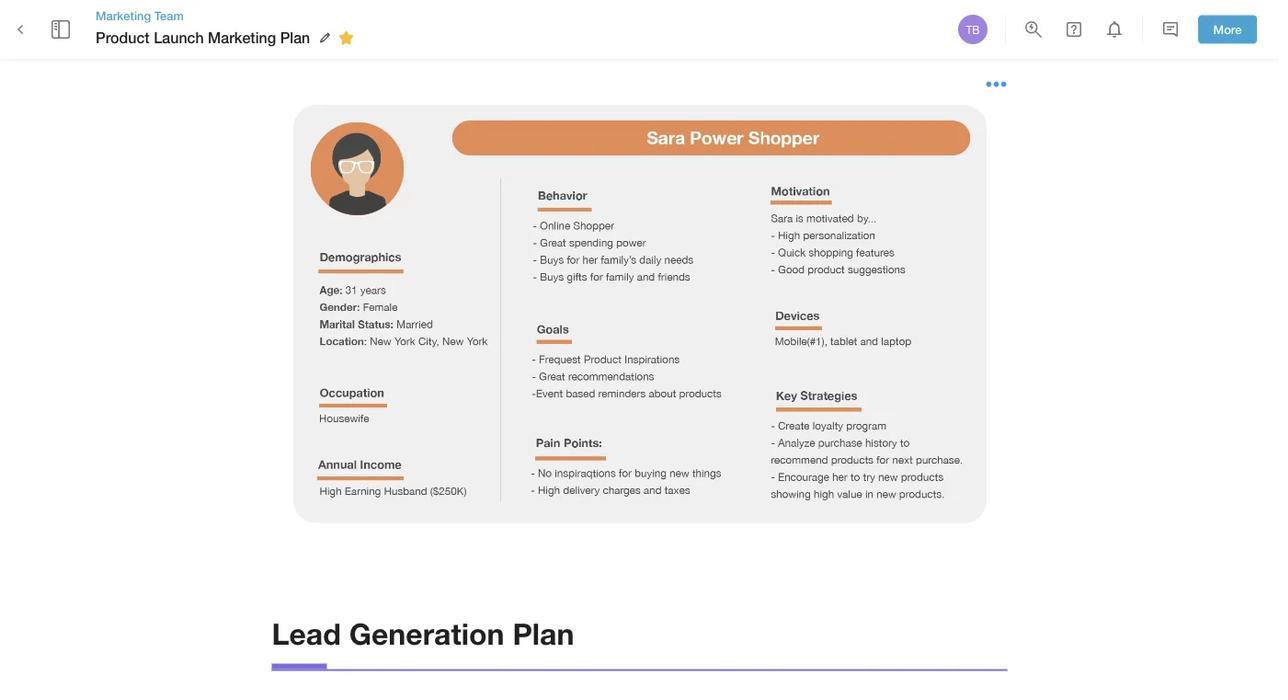 Task type: describe. For each thing, give the bounding box(es) containing it.
remove favorite image
[[335, 27, 357, 49]]

marketing team
[[96, 8, 184, 22]]

launch
[[154, 29, 204, 46]]

customer
[[272, 1, 410, 36]]

1 horizontal spatial plan
[[513, 616, 574, 651]]

0 horizontal spatial plan
[[280, 29, 310, 46]]

lead generation plan
[[272, 616, 574, 651]]

tb button
[[956, 12, 991, 47]]

customer profile
[[272, 1, 509, 36]]

tb
[[966, 23, 980, 36]]

0 vertical spatial marketing
[[96, 8, 151, 22]]



Task type: vqa. For each thing, say whether or not it's contained in the screenshot.
Marketing
yes



Task type: locate. For each thing, give the bounding box(es) containing it.
lead
[[272, 616, 341, 651]]

plan
[[280, 29, 310, 46], [513, 616, 574, 651]]

product launch marketing plan
[[96, 29, 310, 46]]

1 vertical spatial plan
[[513, 616, 574, 651]]

generation
[[349, 616, 505, 651]]

0 horizontal spatial marketing
[[96, 8, 151, 22]]

marketing up product
[[96, 8, 151, 22]]

marketing down marketing team link
[[208, 29, 276, 46]]

more
[[1214, 22, 1242, 36]]

marketing team link
[[96, 7, 360, 24]]

more button
[[1199, 15, 1258, 44]]

profile
[[418, 1, 509, 36]]

product
[[96, 29, 150, 46]]

team
[[154, 8, 184, 22]]

marketing
[[96, 8, 151, 22], [208, 29, 276, 46]]

1 horizontal spatial marketing
[[208, 29, 276, 46]]

1 vertical spatial marketing
[[208, 29, 276, 46]]

0 vertical spatial plan
[[280, 29, 310, 46]]



